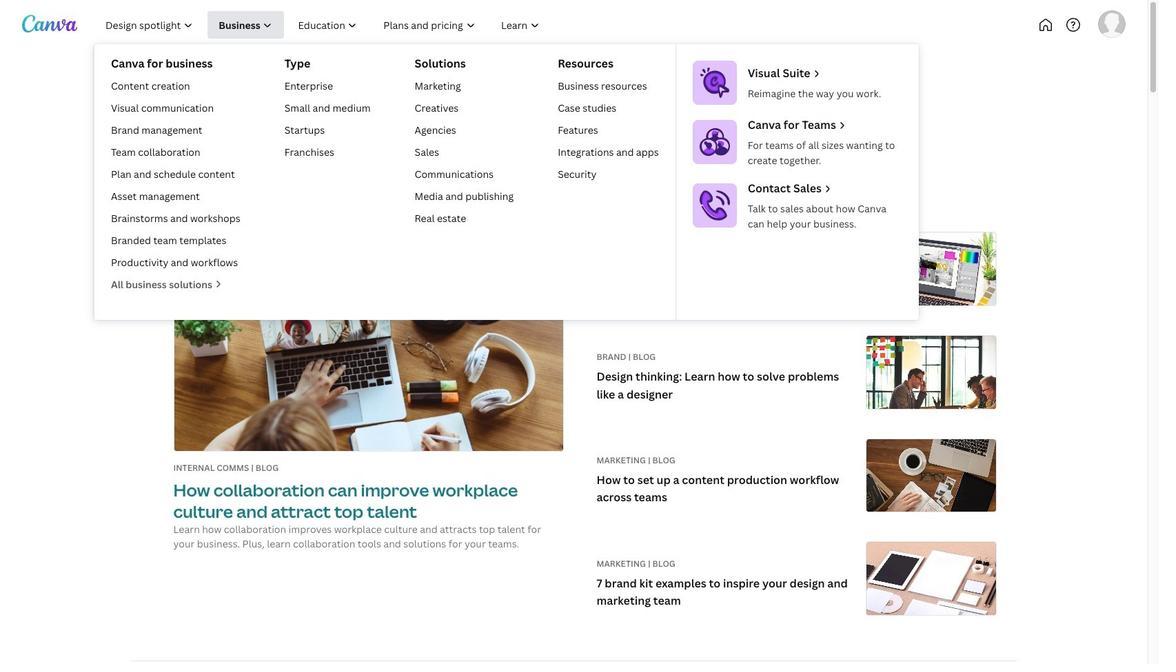 Task type: vqa. For each thing, say whether or not it's contained in the screenshot.
cut within the With our free online video trimmer tool, you can trim and cut video on mobile with ease. Launch our video editor on the device of your choice—whether on iOS or Android—and upload your footage or video clip. Select the video and click the scissors icon to start trimming and cutting the video to your desired length. Or, click the video timeline and click & slide the handlebars until a double-headed arrow appears. Drag the handlebars until you reach the desired video length or scene.
no



Task type: locate. For each thing, give the bounding box(es) containing it.
importance of visual communication image
[[866, 233, 996, 329]]

menu
[[94, 44, 919, 320]]



Task type: describe. For each thing, give the bounding box(es) containing it.
top level navigation element
[[94, 11, 919, 320]]



